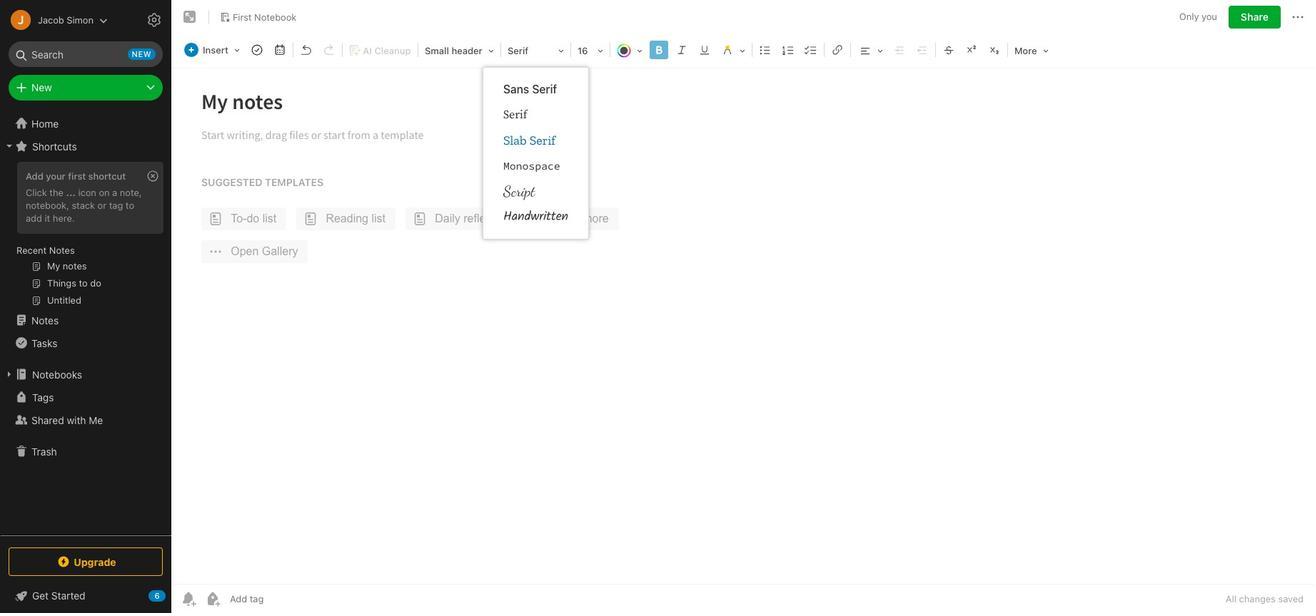 Task type: vqa. For each thing, say whether or not it's contained in the screenshot.
Tag
yes



Task type: locate. For each thing, give the bounding box(es) containing it.
you
[[1202, 11, 1217, 22]]

6
[[154, 592, 160, 601]]

Heading level field
[[420, 40, 499, 61]]

trash link
[[0, 440, 171, 463]]

undo image
[[296, 40, 316, 60]]

first
[[68, 171, 86, 182]]

notes right recent
[[49, 245, 75, 256]]

small header
[[425, 45, 482, 56]]

serif inside field
[[508, 45, 528, 56]]

slab
[[503, 133, 527, 148]]

notes
[[49, 245, 75, 256], [31, 314, 59, 327]]

handwritten link
[[483, 205, 588, 231]]

new
[[132, 49, 151, 59]]

first notebook
[[233, 11, 297, 23]]

add a reminder image
[[180, 591, 197, 608]]

new
[[31, 81, 52, 94]]

new button
[[9, 75, 163, 101]]

add your first shortcut
[[26, 171, 126, 182]]

Add tag field
[[228, 593, 336, 606]]

add tag image
[[204, 591, 221, 608]]

tree
[[0, 112, 171, 535]]

Help and Learning task checklist field
[[0, 585, 171, 608]]

serif up serif link
[[532, 83, 557, 96]]

click
[[26, 187, 47, 198]]

16
[[578, 45, 588, 56]]

monospace link
[[483, 153, 588, 179]]

group inside tree
[[0, 158, 171, 315]]

icon on a note, notebook, stack or tag to add it here.
[[26, 187, 142, 224]]

upgrade button
[[9, 548, 163, 577]]

serif
[[508, 45, 528, 56], [532, 83, 557, 96], [503, 108, 527, 122], [529, 133, 555, 148]]

home link
[[0, 112, 171, 135]]

your
[[46, 171, 66, 182]]

share
[[1241, 11, 1269, 23]]

tasks
[[31, 337, 57, 349]]

tasks button
[[0, 332, 171, 355]]

get
[[32, 590, 49, 603]]

with
[[67, 414, 86, 427]]

click to collapse image
[[166, 588, 177, 605]]

notes up the tasks
[[31, 314, 59, 327]]

Search text field
[[19, 41, 153, 67]]

note,
[[120, 187, 142, 198]]

0 vertical spatial notes
[[49, 245, 75, 256]]

...
[[66, 187, 76, 198]]

checklist image
[[801, 40, 821, 60]]

serif up slab
[[503, 108, 527, 122]]

sans serif link
[[483, 76, 588, 102]]

new search field
[[19, 41, 156, 67]]

notebook
[[254, 11, 297, 23]]

the
[[49, 187, 63, 198]]

changes
[[1239, 594, 1276, 605]]

shortcut
[[88, 171, 126, 182]]

notebooks link
[[0, 363, 171, 386]]

group containing add your first shortcut
[[0, 158, 171, 315]]

script
[[503, 183, 535, 201]]

serif link
[[483, 102, 588, 128]]

Font family field
[[503, 40, 569, 61]]

Font size field
[[573, 40, 608, 61]]

bold image
[[649, 40, 669, 60]]

group
[[0, 158, 171, 315]]

icon
[[78, 187, 96, 198]]

simon
[[67, 14, 94, 25]]

note window element
[[171, 0, 1315, 614]]

serif up sans at the top of the page
[[508, 45, 528, 56]]

shared with me
[[31, 414, 103, 427]]

only you
[[1179, 11, 1217, 22]]

subscript image
[[984, 40, 1004, 60]]

add
[[26, 171, 43, 182]]

share button
[[1229, 6, 1281, 29]]

Insert field
[[181, 40, 245, 60]]

monospace
[[503, 159, 560, 173]]

me
[[89, 414, 103, 427]]

strikethrough image
[[939, 40, 959, 60]]

Account field
[[0, 6, 108, 34]]

calendar event image
[[270, 40, 290, 60]]



Task type: describe. For each thing, give the bounding box(es) containing it.
shortcuts
[[32, 140, 77, 152]]

on
[[99, 187, 110, 198]]

home
[[31, 117, 59, 130]]

a
[[112, 187, 117, 198]]

slab serif link
[[483, 128, 588, 153]]

to
[[126, 200, 134, 211]]

More actions field
[[1289, 6, 1306, 29]]

More field
[[1009, 40, 1053, 61]]

Note Editor text field
[[171, 69, 1315, 585]]

tree containing home
[[0, 112, 171, 535]]

all
[[1226, 594, 1236, 605]]

more
[[1014, 45, 1037, 56]]

jacob simon
[[38, 14, 94, 25]]

shared
[[31, 414, 64, 427]]

insert link image
[[827, 40, 847, 60]]

recent
[[16, 245, 47, 256]]

dropdown list menu
[[483, 76, 588, 231]]

first
[[233, 11, 252, 23]]

sans serif
[[503, 83, 557, 96]]

get started
[[32, 590, 85, 603]]

all changes saved
[[1226, 594, 1304, 605]]

serif down serif link
[[529, 133, 555, 148]]

expand note image
[[181, 9, 198, 26]]

trash
[[31, 446, 57, 458]]

it
[[45, 213, 50, 224]]

italic image
[[672, 40, 692, 60]]

script link
[[483, 179, 588, 205]]

notes link
[[0, 309, 171, 332]]

here.
[[53, 213, 75, 224]]

more actions image
[[1289, 9, 1306, 26]]

jacob
[[38, 14, 64, 25]]

header
[[452, 45, 482, 56]]

task image
[[247, 40, 267, 60]]

shared with me link
[[0, 409, 171, 432]]

numbered list image
[[778, 40, 798, 60]]

tag
[[109, 200, 123, 211]]

Alignment field
[[852, 40, 888, 61]]

add
[[26, 213, 42, 224]]

small
[[425, 45, 449, 56]]

superscript image
[[962, 40, 982, 60]]

expand notebooks image
[[4, 369, 15, 381]]

or
[[98, 200, 106, 211]]

upgrade
[[74, 557, 116, 569]]

stack
[[72, 200, 95, 211]]

slab serif
[[503, 133, 555, 148]]

settings image
[[146, 11, 163, 29]]

first notebook button
[[215, 7, 302, 27]]

tags button
[[0, 386, 171, 409]]

Highlight field
[[716, 40, 750, 61]]

tags
[[32, 392, 54, 404]]

shortcuts button
[[0, 135, 171, 158]]

insert
[[203, 44, 228, 56]]

started
[[51, 590, 85, 603]]

click the ...
[[26, 187, 76, 198]]

Font color field
[[612, 40, 647, 61]]

handwritten
[[503, 207, 568, 228]]

saved
[[1278, 594, 1304, 605]]

underline image
[[695, 40, 715, 60]]

recent notes
[[16, 245, 75, 256]]

script handwritten
[[503, 183, 568, 228]]

bulleted list image
[[755, 40, 775, 60]]

notebooks
[[32, 369, 82, 381]]

sans
[[503, 83, 529, 96]]

only
[[1179, 11, 1199, 22]]

1 vertical spatial notes
[[31, 314, 59, 327]]

notebook,
[[26, 200, 69, 211]]



